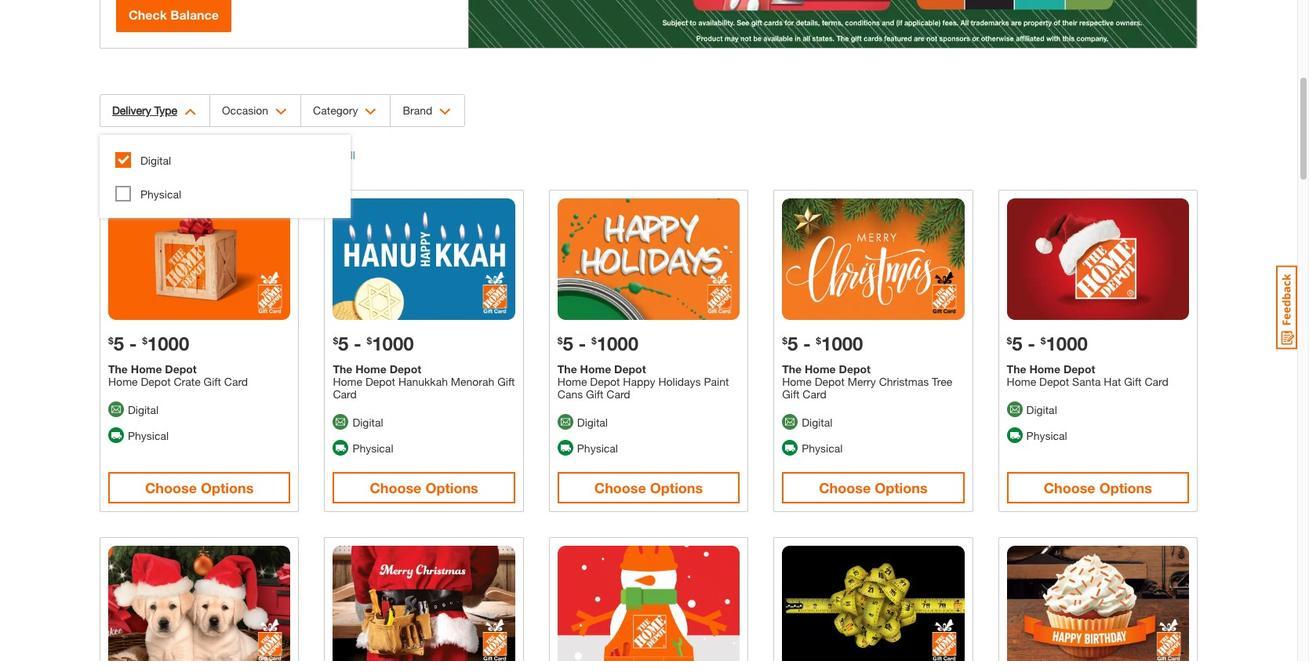 Task type: locate. For each thing, give the bounding box(es) containing it.
christmas
[[879, 375, 929, 388]]

5
[[114, 333, 124, 355], [563, 333, 573, 355], [338, 333, 349, 355], [788, 333, 798, 355], [1012, 333, 1023, 355]]

5 the from the left
[[1007, 362, 1027, 376]]

gift inside the home depot home depot santa hat gift card
[[1125, 375, 1142, 388]]

digital image
[[1007, 402, 1023, 418]]

1000 up hanukkah
[[372, 333, 414, 355]]

digital down the home depot home depot merry christmas tree gift card
[[802, 416, 833, 429]]

1000
[[147, 333, 189, 355], [597, 333, 639, 355], [372, 333, 414, 355], [822, 333, 864, 355], [1046, 333, 1088, 355]]

2 $ 5 - $ 1000 from the left
[[558, 333, 639, 355]]

gift right cans
[[586, 388, 604, 401]]

open arrow image for delivery type
[[184, 108, 196, 115]]

depot
[[165, 362, 197, 376], [615, 362, 646, 376], [390, 362, 422, 376], [839, 362, 871, 376], [1064, 362, 1096, 376], [141, 375, 171, 388], [590, 375, 620, 388], [366, 375, 396, 388], [815, 375, 845, 388], [1040, 375, 1070, 388]]

gift left 'merry' at the bottom right
[[783, 388, 800, 401]]

4 options from the left
[[875, 479, 928, 496]]

open arrow image inside brand link
[[440, 108, 451, 115]]

4 - from the left
[[803, 333, 811, 355]]

3 options from the left
[[650, 479, 703, 496]]

open arrow image inside delivery type link
[[184, 108, 196, 115]]

1 open arrow image from the left
[[184, 108, 196, 115]]

3 - from the left
[[354, 333, 362, 355]]

physical
[[128, 429, 169, 442], [1027, 429, 1068, 442], [577, 442, 618, 455], [353, 442, 394, 455], [802, 442, 843, 455]]

1000 for crate
[[147, 333, 189, 355]]

3 5 from the left
[[338, 333, 349, 355]]

digital image
[[108, 402, 124, 418], [558, 415, 573, 430], [333, 415, 349, 430], [783, 415, 798, 430]]

digital right digital image
[[1027, 403, 1058, 417]]

5 for the home depot home depot santa hat gift card
[[1012, 333, 1023, 355]]

1 vertical spatial delivery
[[174, 148, 213, 162]]

2 choose options button from the left
[[333, 472, 515, 504]]

home depot santa puppies gift card image
[[108, 546, 291, 662]]

1 $ 5 - $ 1000 from the left
[[108, 333, 189, 355]]

2 1000 from the left
[[597, 333, 639, 355]]

open arrow image right "type"
[[184, 108, 196, 115]]

4 choose from the left
[[819, 479, 871, 496]]

digital down the home depot home depot hanukkah menorah gift card
[[353, 416, 383, 429]]

the inside the home depot home depot santa hat gift card
[[1007, 362, 1027, 376]]

delivery left "type"
[[112, 104, 151, 117]]

physical for merry
[[802, 442, 843, 455]]

gift right "menorah"
[[498, 375, 515, 388]]

2 the from the left
[[558, 362, 577, 376]]

home depot tape measure bow gift card image
[[783, 546, 965, 662]]

image for give the gift of doing image
[[468, 0, 1197, 48]]

digital
[[245, 148, 276, 162], [140, 154, 171, 167]]

tree
[[932, 375, 953, 388]]

2 open arrow image from the left
[[440, 108, 451, 115]]

card inside the home depot home depot santa hat gift card
[[1145, 375, 1169, 388]]

$ 5 - $ 1000 for merry
[[783, 333, 864, 355]]

clear all
[[314, 148, 355, 161]]

digital image for home depot crate gift card
[[108, 402, 124, 418]]

2 5 from the left
[[563, 333, 573, 355]]

1000 up the happy
[[597, 333, 639, 355]]

1000 up the home depot home depot santa hat gift card
[[1046, 333, 1088, 355]]

crate
[[174, 375, 201, 388]]

digital for the home depot home depot merry christmas tree gift card
[[802, 416, 833, 429]]

4 choose options from the left
[[819, 479, 928, 496]]

category
[[313, 104, 358, 117]]

open arrow image
[[184, 108, 196, 115], [276, 108, 287, 115]]

options for gift
[[201, 479, 254, 496]]

choose options for happy
[[595, 479, 703, 496]]

options for menorah
[[426, 479, 478, 496]]

1 the from the left
[[108, 362, 128, 376]]

1000 up 'merry' at the bottom right
[[822, 333, 864, 355]]

4 the from the left
[[783, 362, 802, 376]]

choose for crate
[[145, 479, 197, 496]]

delivery type: digital button
[[158, 143, 307, 167]]

$ 5 - $ 1000 up the happy
[[558, 333, 639, 355]]

menorah
[[451, 375, 495, 388]]

the home depot home depot merry christmas tree gift card
[[783, 362, 953, 401]]

digital for the home depot home depot santa hat gift card
[[1027, 403, 1058, 417]]

1000 up the home depot home depot crate gift card
[[147, 333, 189, 355]]

5 choose options button from the left
[[1007, 472, 1190, 504]]

2 choose options from the left
[[370, 479, 478, 496]]

1 horizontal spatial open arrow image
[[440, 108, 451, 115]]

5 $ 5 - $ 1000 from the left
[[1007, 333, 1088, 355]]

digital down the home depot home depot crate gift card
[[128, 403, 159, 417]]

delivery
[[112, 104, 151, 117], [174, 148, 213, 162]]

1 choose options from the left
[[145, 479, 254, 496]]

0 horizontal spatial open arrow image
[[184, 108, 196, 115]]

$ 5 - $ 1000
[[108, 333, 189, 355], [558, 333, 639, 355], [333, 333, 414, 355], [783, 333, 864, 355], [1007, 333, 1088, 355]]

- for the home depot home depot santa hat gift card
[[1028, 333, 1036, 355]]

7 $ from the left
[[783, 335, 788, 347]]

- up the home depot home depot merry christmas tree gift card
[[803, 333, 811, 355]]

- for the home depot home depot merry christmas tree gift card
[[803, 333, 811, 355]]

1 choose from the left
[[145, 479, 197, 496]]

2 $ from the left
[[142, 335, 147, 347]]

2 open arrow image from the left
[[276, 108, 287, 115]]

2 choose from the left
[[370, 479, 422, 496]]

hanukkah
[[399, 375, 448, 388]]

the for home depot happy holidays paint cans gift card
[[558, 362, 577, 376]]

1 5 from the left
[[114, 333, 124, 355]]

3 choose options from the left
[[595, 479, 703, 496]]

96 results
[[100, 148, 151, 161]]

the for home depot santa hat gift card
[[1007, 362, 1027, 376]]

delivery left type:
[[174, 148, 213, 162]]

1 horizontal spatial delivery
[[174, 148, 213, 162]]

brand link
[[391, 95, 465, 126]]

- up the home depot home depot santa hat gift card
[[1028, 333, 1036, 355]]

1 1000 from the left
[[147, 333, 189, 355]]

the inside the home depot home depot happy holidays paint cans gift card
[[558, 362, 577, 376]]

0 horizontal spatial delivery
[[112, 104, 151, 117]]

choose options button for happy
[[558, 472, 740, 504]]

2 options from the left
[[426, 479, 478, 496]]

gift right the hat
[[1125, 375, 1142, 388]]

5 choose options from the left
[[1044, 479, 1153, 496]]

home depot snowman apron gift card image
[[558, 546, 740, 662]]

5 for the home depot home depot hanukkah menorah gift card
[[338, 333, 349, 355]]

5 - from the left
[[1028, 333, 1036, 355]]

the home depot home depot hanukkah menorah gift card
[[333, 362, 515, 401]]

4 choose options button from the left
[[783, 472, 965, 504]]

delivery for delivery type
[[112, 104, 151, 117]]

physical image
[[1007, 428, 1023, 444], [558, 440, 573, 456], [333, 440, 349, 456], [783, 440, 798, 456]]

$ 5 - $ 1000 up hanukkah
[[333, 333, 414, 355]]

open arrow image right "occasion"
[[276, 108, 287, 115]]

gift right crate
[[204, 375, 221, 388]]

digital inside button
[[245, 148, 276, 162]]

open arrow image inside category link
[[365, 108, 377, 115]]

8 $ from the left
[[816, 335, 822, 347]]

0 vertical spatial delivery
[[112, 104, 151, 117]]

card
[[224, 375, 248, 388], [1145, 375, 1169, 388], [607, 388, 631, 401], [333, 388, 357, 401], [803, 388, 827, 401]]

$ 5 - $ 1000 up the home depot home depot crate gift card
[[108, 333, 189, 355]]

5 1000 from the left
[[1046, 333, 1088, 355]]

1 horizontal spatial digital
[[245, 148, 276, 162]]

digital
[[128, 403, 159, 417], [1027, 403, 1058, 417], [577, 416, 608, 429], [353, 416, 383, 429], [802, 416, 833, 429]]

5 for the home depot home depot crate gift card
[[114, 333, 124, 355]]

1 choose options button from the left
[[108, 472, 291, 504]]

-
[[129, 333, 137, 355], [579, 333, 586, 355], [354, 333, 362, 355], [803, 333, 811, 355], [1028, 333, 1036, 355]]

the inside the home depot home depot merry christmas tree gift card
[[783, 362, 802, 376]]

1 options from the left
[[201, 479, 254, 496]]

1 horizontal spatial open arrow image
[[276, 108, 287, 115]]

gift
[[204, 375, 221, 388], [498, 375, 515, 388], [1125, 375, 1142, 388], [586, 388, 604, 401], [783, 388, 800, 401]]

the inside the home depot home depot crate gift card
[[108, 362, 128, 376]]

occasion link
[[210, 95, 301, 126]]

check
[[129, 7, 167, 22]]

1 - from the left
[[129, 333, 137, 355]]

the home depot home depot crate gift card
[[108, 362, 248, 388]]

the
[[108, 362, 128, 376], [558, 362, 577, 376], [333, 362, 353, 376], [783, 362, 802, 376], [1007, 362, 1027, 376]]

category link
[[301, 95, 390, 126]]

3 choose options button from the left
[[558, 472, 740, 504]]

- up cans
[[579, 333, 586, 355]]

the inside the home depot home depot hanukkah menorah gift card
[[333, 362, 353, 376]]

options for christmas
[[875, 479, 928, 496]]

$ 5 - $ 1000 up 'merry' at the bottom right
[[783, 333, 864, 355]]

home depot santa tool belt gift card image
[[333, 546, 515, 662]]

3 choose from the left
[[595, 479, 646, 496]]

digital down cans
[[577, 416, 608, 429]]

4 5 from the left
[[788, 333, 798, 355]]

open arrow image right brand
[[440, 108, 451, 115]]

96
[[100, 148, 112, 161]]

paint
[[704, 375, 729, 388]]

$ 5 - $ 1000 for hanukkah
[[333, 333, 414, 355]]

the for home depot hanukkah menorah gift card
[[333, 362, 353, 376]]

4 $ 5 - $ 1000 from the left
[[783, 333, 864, 355]]

4 $ from the left
[[592, 335, 597, 347]]

4 1000 from the left
[[822, 333, 864, 355]]

3 $ from the left
[[558, 335, 563, 347]]

3 $ 5 - $ 1000 from the left
[[333, 333, 414, 355]]

- for the home depot home depot hanukkah menorah gift card
[[354, 333, 362, 355]]

choose
[[145, 479, 197, 496], [370, 479, 422, 496], [595, 479, 646, 496], [819, 479, 871, 496], [1044, 479, 1096, 496]]

5 5 from the left
[[1012, 333, 1023, 355]]

- up the home depot home depot hanukkah menorah gift card
[[354, 333, 362, 355]]

0 horizontal spatial open arrow image
[[365, 108, 377, 115]]

open arrow image right category
[[365, 108, 377, 115]]

1 open arrow image from the left
[[365, 108, 377, 115]]

type
[[154, 104, 177, 117]]

1000 for merry
[[822, 333, 864, 355]]

physical for hanukkah
[[353, 442, 394, 455]]

5 for the home depot home depot happy holidays paint cans gift card
[[563, 333, 573, 355]]

3 1000 from the left
[[372, 333, 414, 355]]

$ 5 - $ 1000 up the home depot home depot santa hat gift card
[[1007, 333, 1088, 355]]

digital right type:
[[245, 148, 276, 162]]

1000 for santa
[[1046, 333, 1088, 355]]

gift inside the home depot home depot happy holidays paint cans gift card
[[586, 388, 604, 401]]

digital up physical at the top left
[[140, 154, 171, 167]]

open arrow image inside occasion link
[[276, 108, 287, 115]]

choose options button
[[108, 472, 291, 504], [333, 472, 515, 504], [558, 472, 740, 504], [783, 472, 965, 504], [1007, 472, 1190, 504]]

digital image for home depot happy holidays paint cans gift card
[[558, 415, 573, 430]]

1000 for happy
[[597, 333, 639, 355]]

- up the home depot home depot crate gift card
[[129, 333, 137, 355]]

$ 5 - $ 1000 for crate
[[108, 333, 189, 355]]

home
[[131, 362, 162, 376], [580, 362, 611, 376], [356, 362, 387, 376], [805, 362, 836, 376], [1030, 362, 1061, 376], [108, 375, 138, 388], [558, 375, 587, 388], [333, 375, 363, 388], [783, 375, 812, 388], [1007, 375, 1037, 388]]

2 - from the left
[[579, 333, 586, 355]]

open arrow image
[[365, 108, 377, 115], [440, 108, 451, 115]]

5 choose from the left
[[1044, 479, 1096, 496]]

digital image for home depot hanukkah menorah gift card
[[333, 415, 349, 430]]

delivery inside button
[[174, 148, 213, 162]]

$
[[108, 335, 114, 347], [142, 335, 147, 347], [558, 335, 563, 347], [592, 335, 597, 347], [333, 335, 338, 347], [367, 335, 372, 347], [783, 335, 788, 347], [816, 335, 822, 347], [1007, 335, 1012, 347], [1041, 335, 1046, 347]]

choose options
[[145, 479, 254, 496], [370, 479, 478, 496], [595, 479, 703, 496], [819, 479, 928, 496], [1044, 479, 1153, 496]]

the for home depot merry christmas tree gift card
[[783, 362, 802, 376]]

options
[[201, 479, 254, 496], [426, 479, 478, 496], [650, 479, 703, 496], [875, 479, 928, 496], [1100, 479, 1153, 496]]

5 options from the left
[[1100, 479, 1153, 496]]

holidays
[[659, 375, 701, 388]]

3 the from the left
[[333, 362, 353, 376]]



Task type: vqa. For each thing, say whether or not it's contained in the screenshot.
open arrow image to the left
yes



Task type: describe. For each thing, give the bounding box(es) containing it.
all
[[343, 148, 355, 161]]

results
[[115, 148, 151, 161]]

options for hat
[[1100, 479, 1153, 496]]

the home depot home depot santa hat gift card
[[1007, 362, 1169, 388]]

1 $ from the left
[[108, 335, 114, 347]]

the home depot home depot happy holidays paint cans gift card
[[558, 362, 729, 401]]

choose options button for hanukkah
[[333, 472, 515, 504]]

physical image for the home depot home depot santa hat gift card
[[1007, 428, 1023, 444]]

check balance link
[[116, 0, 231, 32]]

home depot happy holidays paint cans gift card image
[[558, 199, 740, 320]]

cans
[[558, 388, 583, 401]]

the for home depot crate gift card
[[108, 362, 128, 376]]

physical
[[140, 187, 181, 201]]

physical image for the home depot home depot happy holidays paint cans gift card
[[558, 440, 573, 456]]

gift inside the home depot home depot hanukkah menorah gift card
[[498, 375, 515, 388]]

choose options for crate
[[145, 479, 254, 496]]

5 for the home depot home depot merry christmas tree gift card
[[788, 333, 798, 355]]

digital for the home depot home depot hanukkah menorah gift card
[[353, 416, 383, 429]]

9 $ from the left
[[1007, 335, 1012, 347]]

check balance
[[129, 7, 219, 22]]

brand
[[403, 104, 433, 117]]

choose for santa
[[1044, 479, 1096, 496]]

delivery type link
[[100, 95, 209, 126]]

card inside the home depot home depot crate gift card
[[224, 375, 248, 388]]

open arrow image for brand
[[440, 108, 451, 115]]

home depot santa hat gift card image
[[1007, 199, 1190, 320]]

physical image for the home depot home depot hanukkah menorah gift card
[[333, 440, 349, 456]]

physical for happy
[[577, 442, 618, 455]]

physical for crate
[[128, 429, 169, 442]]

card inside the home depot home depot merry christmas tree gift card
[[803, 388, 827, 401]]

delivery type
[[112, 104, 177, 117]]

physical for santa
[[1027, 429, 1068, 442]]

hat
[[1104, 375, 1122, 388]]

choose options for merry
[[819, 479, 928, 496]]

$ 5 - $ 1000 for santa
[[1007, 333, 1088, 355]]

gift inside the home depot home depot merry christmas tree gift card
[[783, 388, 800, 401]]

happy
[[623, 375, 656, 388]]

choose for happy
[[595, 479, 646, 496]]

open arrow image for category
[[365, 108, 377, 115]]

home depot birthday cupcake egift image
[[1007, 546, 1190, 662]]

choose options for hanukkah
[[370, 479, 478, 496]]

digital for the home depot home depot crate gift card
[[128, 403, 159, 417]]

choose options for santa
[[1044, 479, 1153, 496]]

physical image
[[108, 428, 124, 443]]

6 $ from the left
[[367, 335, 372, 347]]

digital for the home depot home depot happy holidays paint cans gift card
[[577, 416, 608, 429]]

0 horizontal spatial digital
[[140, 154, 171, 167]]

choose for merry
[[819, 479, 871, 496]]

clear
[[314, 148, 340, 161]]

physical image for the home depot home depot merry christmas tree gift card
[[783, 440, 798, 456]]

merry
[[848, 375, 876, 388]]

delivery type: digital
[[174, 148, 276, 162]]

feedback link image
[[1277, 265, 1298, 350]]

choose options button for merry
[[783, 472, 965, 504]]

card inside the home depot home depot hanukkah menorah gift card
[[333, 388, 357, 401]]

open arrow image for occasion
[[276, 108, 287, 115]]

santa
[[1073, 375, 1101, 388]]

balance
[[171, 7, 219, 22]]

home depot hanukkah menorah gift card image
[[333, 199, 515, 320]]

gift inside the home depot home depot crate gift card
[[204, 375, 221, 388]]

$ 5 - $ 1000 for happy
[[558, 333, 639, 355]]

digital image for home depot merry christmas tree gift card
[[783, 415, 798, 430]]

5 $ from the left
[[333, 335, 338, 347]]

occasion
[[222, 104, 268, 117]]

home depot crate gift card image
[[108, 199, 291, 320]]

10 $ from the left
[[1041, 335, 1046, 347]]

type:
[[216, 148, 242, 162]]

choose options button for crate
[[108, 472, 291, 504]]

- for the home depot home depot crate gift card
[[129, 333, 137, 355]]

1000 for hanukkah
[[372, 333, 414, 355]]

card inside the home depot home depot happy holidays paint cans gift card
[[607, 388, 631, 401]]

delivery for delivery type: digital
[[174, 148, 213, 162]]

options for holidays
[[650, 479, 703, 496]]

choose options button for santa
[[1007, 472, 1190, 504]]

home depot merry christmas tree gift card image
[[783, 199, 965, 320]]

- for the home depot home depot happy holidays paint cans gift card
[[579, 333, 586, 355]]

clear all link
[[314, 146, 355, 163]]

choose for hanukkah
[[370, 479, 422, 496]]



